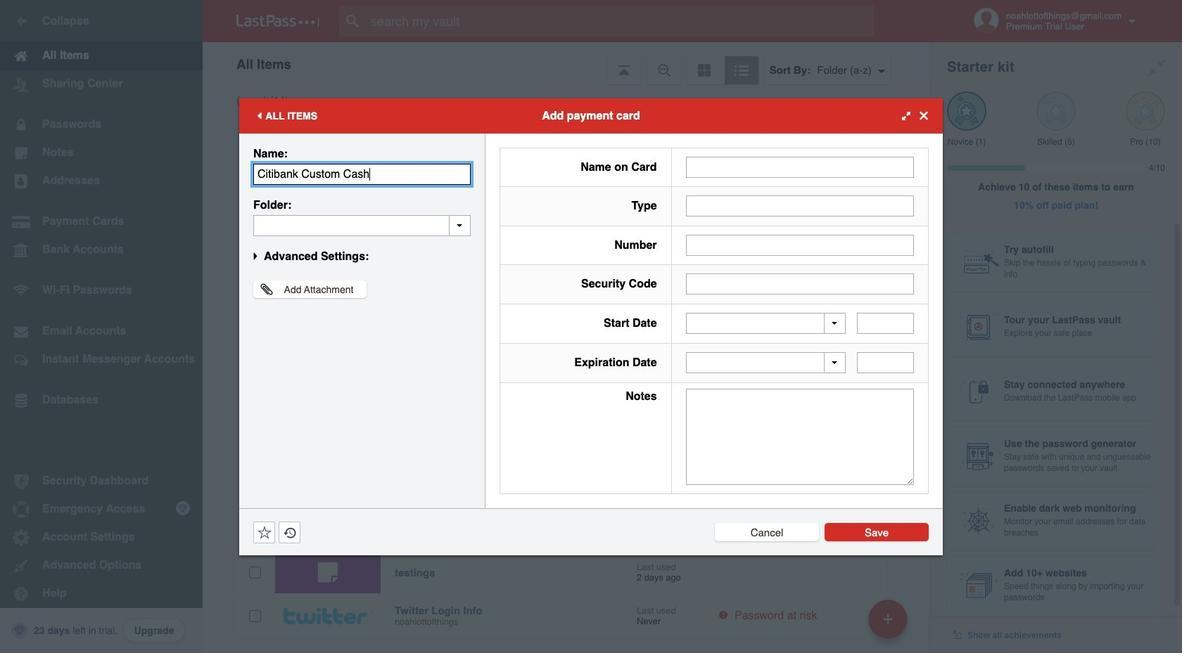 Task type: describe. For each thing, give the bounding box(es) containing it.
new item image
[[883, 615, 893, 625]]

main navigation navigation
[[0, 0, 203, 654]]

new item navigation
[[864, 596, 916, 654]]



Task type: locate. For each thing, give the bounding box(es) containing it.
search my vault text field
[[339, 6, 902, 37]]

Search search field
[[339, 6, 902, 37]]

lastpass image
[[236, 15, 320, 27]]

dialog
[[239, 98, 943, 556]]

vault options navigation
[[203, 42, 930, 84]]

None text field
[[253, 164, 471, 185], [686, 196, 914, 217], [686, 274, 914, 295], [857, 353, 914, 374], [686, 389, 914, 485], [253, 164, 471, 185], [686, 196, 914, 217], [686, 274, 914, 295], [857, 353, 914, 374], [686, 389, 914, 485]]

None text field
[[686, 157, 914, 178], [253, 215, 471, 236], [686, 235, 914, 256], [857, 313, 914, 334], [686, 157, 914, 178], [253, 215, 471, 236], [686, 235, 914, 256], [857, 313, 914, 334]]



